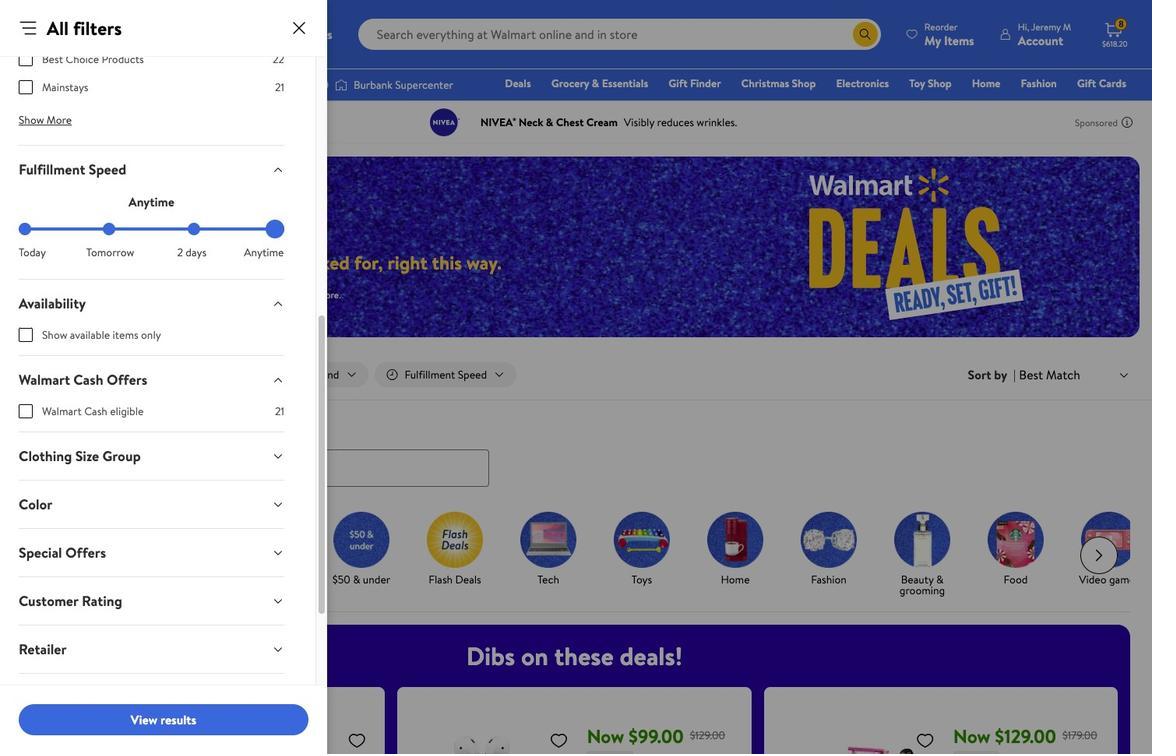 Task type: locate. For each thing, give the bounding box(es) containing it.
0 horizontal spatial anytime
[[129, 193, 174, 210]]

0 vertical spatial cash
[[73, 370, 103, 389]]

gift
[[668, 76, 688, 91], [1077, 76, 1096, 91]]

cash
[[73, 370, 103, 389], [84, 404, 107, 419]]

anytime inside the how fast do you want your order? option group
[[244, 245, 284, 260]]

shop inside toy shop link
[[928, 76, 952, 91]]

1 vertical spatial available
[[70, 327, 110, 343]]

show
[[19, 112, 44, 128], [42, 327, 67, 343]]

0 horizontal spatial by
[[90, 571, 102, 587]]

filters up walmart cash eligible
[[63, 367, 91, 382]]

rain
[[123, 288, 138, 301]]

1 horizontal spatial now
[[953, 723, 991, 749]]

Tomorrow radio
[[103, 223, 116, 235]]

1 vertical spatial on
[[521, 638, 548, 673]]

1 vertical spatial all
[[48, 367, 61, 382]]

store.
[[318, 288, 341, 301]]

Walmart Site-Wide search field
[[358, 19, 881, 50]]

& right $10
[[165, 571, 172, 587]]

0 horizontal spatial items
[[113, 327, 138, 343]]

1 21 from the top
[[275, 79, 284, 95]]

speed
[[89, 160, 126, 179]]

items left only
[[113, 327, 138, 343]]

all
[[47, 15, 69, 41], [48, 367, 61, 382]]

0 vertical spatial on
[[146, 249, 167, 276]]

0 horizontal spatial shop
[[792, 76, 816, 91]]

1 horizontal spatial available
[[271, 288, 305, 301]]

registry link
[[940, 97, 994, 114]]

shop right toy
[[928, 76, 952, 91]]

21 down 22
[[275, 79, 284, 95]]

filters inside button
[[63, 367, 91, 382]]

major savings on everything they asked for, right this way.
[[31, 249, 502, 276]]

1 horizontal spatial under
[[269, 571, 297, 587]]

under
[[175, 571, 202, 587], [269, 571, 297, 587], [363, 571, 390, 587]]

shop beauty and grooming. image
[[894, 511, 950, 568]]

under right $10
[[175, 571, 202, 587]]

2 shop from the left
[[928, 76, 952, 91]]

anytime down anytime option
[[244, 245, 284, 260]]

all filters dialog
[[0, 0, 327, 754]]

None checkbox
[[19, 80, 33, 94], [19, 404, 33, 418], [19, 80, 33, 94], [19, 404, 33, 418]]

brand group
[[19, 0, 284, 107]]

1 vertical spatial cash
[[84, 404, 107, 419]]

christmas inside christmas shop link
[[741, 76, 789, 91]]

1 horizontal spatial christmas
[[741, 76, 789, 91]]

& right beauty
[[936, 571, 944, 587]]

1 horizontal spatial by
[[994, 366, 1007, 383]]

walmart down show available items only option
[[19, 370, 70, 389]]

1 vertical spatial by
[[90, 571, 102, 587]]

home link
[[965, 75, 1008, 92], [695, 511, 776, 588]]

0 vertical spatial home link
[[965, 75, 1008, 92]]

toys link
[[601, 511, 682, 588]]

all inside all filters dialog
[[47, 15, 69, 41]]

under right $50 at left
[[363, 571, 390, 587]]

shop inside christmas shop link
[[792, 76, 816, 91]]

1 vertical spatial deals
[[19, 418, 52, 437]]

on
[[146, 249, 167, 276], [521, 638, 548, 673]]

show more button
[[6, 107, 84, 132]]

mainstays
[[42, 79, 88, 95]]

under for $50 & under
[[363, 571, 390, 587]]

filters up best choice products
[[73, 15, 122, 41]]

products
[[102, 51, 144, 67]]

flash deals
[[429, 571, 481, 587]]

0 horizontal spatial home
[[721, 571, 750, 587]]

1 now from the left
[[587, 723, 624, 749]]

results
[[160, 711, 196, 728]]

all inside all filters button
[[48, 367, 61, 382]]

|
[[1013, 366, 1016, 383]]

gift left cards
[[1077, 76, 1096, 91]]

deals left grocery at top
[[505, 76, 531, 91]]

next slide for chipmodulewithimages list image
[[1080, 536, 1118, 574]]

1 horizontal spatial walmart black friday deals for days image
[[709, 157, 1140, 337]]

1 vertical spatial anytime
[[244, 245, 284, 260]]

$129.00 left $179.00
[[995, 723, 1056, 749]]

walmart black friday deals for days image
[[709, 157, 1140, 337], [31, 192, 318, 231]]

home up registry
[[972, 76, 1001, 91]]

2 horizontal spatial under
[[363, 571, 390, 587]]

0 vertical spatial all
[[47, 15, 69, 41]]

anytime up the how fast do you want your order? option group
[[129, 193, 174, 210]]

0 vertical spatial filters
[[73, 15, 122, 41]]

& inside beauty & grooming
[[936, 571, 944, 587]]

electronics link
[[829, 75, 896, 92]]

0 vertical spatial home
[[972, 76, 1001, 91]]

registry
[[947, 97, 987, 113]]

1 vertical spatial all filters
[[48, 367, 91, 382]]

walmart inside dropdown button
[[19, 370, 70, 389]]

$179.00
[[1062, 727, 1097, 743]]

deals right flash
[[455, 571, 481, 587]]

2 vertical spatial deals
[[455, 571, 481, 587]]

close panel image
[[290, 19, 308, 37]]

shop for christmas shop
[[792, 76, 816, 91]]

grocery & essentials
[[551, 76, 648, 91]]

0 vertical spatial offers
[[107, 370, 147, 389]]

cash inside dropdown button
[[73, 370, 103, 389]]

0 horizontal spatial now
[[587, 723, 624, 749]]

$129.00 right the $99.00
[[690, 727, 725, 743]]

0 vertical spatial all filters
[[47, 15, 122, 41]]

2 21 from the top
[[275, 404, 284, 419]]

2 now from the left
[[953, 723, 991, 749]]

show inside show more button
[[19, 112, 44, 128]]

grocery
[[551, 76, 589, 91]]

None radio
[[187, 223, 200, 235]]

shop
[[792, 76, 816, 91], [928, 76, 952, 91]]

2 horizontal spatial deals
[[505, 76, 531, 91]]

items
[[199, 288, 222, 301], [113, 327, 138, 343]]

show right show available items only option
[[42, 327, 67, 343]]

walmart down all filters button
[[42, 404, 82, 419]]

1 vertical spatial show
[[42, 327, 67, 343]]

way.
[[467, 249, 502, 276]]

none checkbox inside brand group
[[19, 52, 33, 66]]

color
[[19, 495, 52, 514]]

gift inside gift finder link
[[668, 76, 688, 91]]

essentials
[[602, 76, 648, 91]]

0 horizontal spatial available
[[70, 327, 110, 343]]

filters
[[73, 15, 122, 41], [63, 367, 91, 382]]

walmart for walmart cash offers
[[19, 370, 70, 389]]

8 $618.20
[[1102, 17, 1128, 49]]

0 vertical spatial christmas
[[741, 76, 789, 91]]

get gifts in time for christmas. image
[[53, 511, 109, 568]]

now right add to favorites list, barbie dreamhouse, 75+ pieces, pool party doll house with 3 story slide icon
[[953, 723, 991, 749]]

anytime
[[129, 193, 174, 210], [244, 245, 284, 260]]

available
[[271, 288, 305, 301], [70, 327, 110, 343]]

shop fifty dollars and under. image
[[333, 511, 389, 568]]

fashion up one debit link
[[1021, 76, 1057, 91]]

1 under from the left
[[175, 571, 202, 587]]

this
[[432, 249, 462, 276]]

group
[[44, 699, 373, 754]]

major
[[31, 249, 78, 276]]

sort and filter section element
[[0, 350, 1152, 400]]

1 vertical spatial filters
[[63, 367, 91, 382]]

while supplies last. no rain checks. select items may not be available in-store.
[[31, 288, 341, 301]]

0 horizontal spatial fashion
[[811, 571, 847, 587]]

christmas inside get it by christmas link
[[57, 582, 105, 598]]

video games link
[[1069, 511, 1150, 588]]

deals up clothing
[[19, 418, 52, 437]]

shop left electronics link
[[792, 76, 816, 91]]

may
[[224, 288, 240, 301]]

offers inside dropdown button
[[65, 543, 106, 562]]

2 gift from the left
[[1077, 76, 1096, 91]]

1 horizontal spatial gift
[[1077, 76, 1096, 91]]

& inside 'link'
[[353, 571, 360, 587]]

show more
[[19, 112, 72, 128]]

all filters inside dialog
[[47, 15, 122, 41]]

& right $25 at the left of the page
[[259, 571, 266, 587]]

by left |
[[994, 366, 1007, 383]]

fashion down fashion image
[[811, 571, 847, 587]]

1 vertical spatial walmart
[[42, 404, 82, 419]]

clothing
[[19, 446, 72, 466]]

filters inside dialog
[[73, 15, 122, 41]]

0 vertical spatial available
[[271, 288, 305, 301]]

color button
[[6, 481, 297, 528]]

Anytime radio
[[272, 223, 284, 235]]

get it by christmas
[[57, 571, 105, 598]]

under inside 'link'
[[363, 571, 390, 587]]

walmart
[[19, 370, 70, 389], [42, 404, 82, 419]]

special offers button
[[6, 529, 297, 576]]

all up the best
[[47, 15, 69, 41]]

0 horizontal spatial christmas
[[57, 582, 105, 598]]

home down home image
[[721, 571, 750, 587]]

gift cards link
[[1070, 75, 1133, 92]]

3 under from the left
[[363, 571, 390, 587]]

0 vertical spatial 21
[[275, 79, 284, 95]]

add to favorites list, apple airpods with charging case (2nd generation) image
[[550, 730, 568, 750]]

retailer button
[[6, 626, 297, 673]]

offers up it on the bottom of the page
[[65, 543, 106, 562]]

add to favorites list, frigidaire 26 lb retro bullet ice maker, silver, efic128 image
[[348, 730, 366, 750]]

all filters up walmart cash eligible
[[48, 367, 91, 382]]

on left 2
[[146, 249, 167, 276]]

& for $25
[[259, 571, 266, 587]]

sort by |
[[968, 366, 1016, 383]]

by right it on the bottom of the page
[[90, 571, 102, 587]]

special
[[19, 543, 62, 562]]

beauty
[[901, 571, 934, 587]]

cash up walmart cash eligible
[[73, 370, 103, 389]]

items inside all filters dialog
[[113, 327, 138, 343]]

0 vertical spatial show
[[19, 112, 44, 128]]

store
[[157, 367, 181, 382]]

one
[[1007, 97, 1030, 113]]

0 vertical spatial fashion
[[1021, 76, 1057, 91]]

available right the be
[[271, 288, 305, 301]]

0 vertical spatial by
[[994, 366, 1007, 383]]

retailer
[[19, 640, 67, 659]]

grooming
[[899, 582, 945, 598]]

eligible
[[110, 404, 144, 419]]

gift inside gift cards registry
[[1077, 76, 1096, 91]]

& right grocery at top
[[592, 76, 599, 91]]

under right $25 at the left of the page
[[269, 571, 297, 587]]

$25 & under
[[239, 571, 297, 587]]

21 up search in deals search box
[[275, 404, 284, 419]]

0 horizontal spatial deals
[[19, 418, 52, 437]]

available down last.
[[70, 327, 110, 343]]

1 horizontal spatial deals
[[455, 571, 481, 587]]

1 shop from the left
[[792, 76, 816, 91]]

& right $50 at left
[[353, 571, 360, 587]]

on right the dibs
[[521, 638, 548, 673]]

size
[[75, 446, 99, 466]]

0 vertical spatial walmart
[[19, 370, 70, 389]]

gift cards registry
[[947, 76, 1126, 113]]

items left may
[[199, 288, 222, 301]]

flash deals image
[[427, 511, 483, 568]]

1 horizontal spatial anytime
[[244, 245, 284, 260]]

food link
[[975, 511, 1056, 588]]

0 horizontal spatial fashion link
[[788, 511, 869, 588]]

21 inside brand group
[[275, 79, 284, 95]]

0 horizontal spatial home link
[[695, 511, 776, 588]]

0 vertical spatial fashion link
[[1014, 75, 1064, 92]]

christmas shop link
[[734, 75, 823, 92]]

walmart for walmart cash eligible
[[42, 404, 82, 419]]

more
[[47, 112, 72, 128]]

all up walmart cash eligible
[[48, 367, 61, 382]]

it
[[81, 571, 88, 587]]

shop food image
[[988, 511, 1044, 568]]

all filters up choice at the left of the page
[[47, 15, 122, 41]]

1 horizontal spatial shop
[[928, 76, 952, 91]]

0 horizontal spatial gift
[[668, 76, 688, 91]]

1 horizontal spatial home
[[972, 76, 1001, 91]]

1 vertical spatial home link
[[695, 511, 776, 588]]

cards
[[1099, 76, 1126, 91]]

cash left the 'eligible'
[[84, 404, 107, 419]]

all filters inside button
[[48, 367, 91, 382]]

2 under from the left
[[269, 571, 297, 587]]

offers up the 'eligible'
[[107, 370, 147, 389]]

& for beauty
[[936, 571, 944, 587]]

None checkbox
[[19, 52, 33, 66]]

beauty & grooming link
[[882, 511, 963, 599]]

0 horizontal spatial under
[[175, 571, 202, 587]]

gift for finder
[[668, 76, 688, 91]]

1 horizontal spatial fashion
[[1021, 76, 1057, 91]]

1 vertical spatial offers
[[65, 543, 106, 562]]

1 vertical spatial fashion
[[811, 571, 847, 587]]

all filters
[[47, 15, 122, 41], [48, 367, 91, 382]]

show available items only
[[42, 327, 161, 343]]

0 horizontal spatial $129.00
[[690, 727, 725, 743]]

walmart cash eligible
[[42, 404, 144, 419]]

walmart image
[[25, 22, 126, 47]]

now right add to favorites list, apple airpods with charging case (2nd generation) icon
[[587, 723, 624, 749]]

gift left the finder
[[668, 76, 688, 91]]

1 vertical spatial items
[[113, 327, 138, 343]]

1 vertical spatial 21
[[275, 404, 284, 419]]

show left more
[[19, 112, 44, 128]]

None range field
[[19, 227, 284, 231]]

1 vertical spatial home
[[721, 571, 750, 587]]

0 vertical spatial items
[[199, 288, 222, 301]]

1 gift from the left
[[668, 76, 688, 91]]

now
[[587, 723, 624, 749], [953, 723, 991, 749]]

1 vertical spatial christmas
[[57, 582, 105, 598]]



Task type: describe. For each thing, give the bounding box(es) containing it.
0 horizontal spatial on
[[146, 249, 167, 276]]

Show available items only checkbox
[[19, 328, 33, 342]]

right
[[387, 249, 428, 276]]

by inside get it by christmas
[[90, 571, 102, 587]]

everything
[[171, 249, 259, 276]]

one debit link
[[1000, 97, 1067, 114]]

gifting button
[[6, 674, 297, 721]]

view results button
[[19, 704, 308, 735]]

clothing size group
[[19, 446, 141, 466]]

gift finder link
[[661, 75, 728, 92]]

under for $10 & under
[[175, 571, 202, 587]]

Deals search field
[[0, 418, 1152, 487]]

last.
[[90, 288, 106, 301]]

Search in deals search field
[[19, 449, 489, 487]]

search image
[[31, 461, 44, 474]]

1 horizontal spatial home link
[[965, 75, 1008, 92]]

under for $25 & under
[[269, 571, 297, 587]]

cash for eligible
[[84, 404, 107, 419]]

these
[[554, 638, 614, 673]]

electronics
[[836, 76, 889, 91]]

be
[[259, 288, 269, 301]]

shop for toy shop
[[928, 76, 952, 91]]

customer rating button
[[6, 577, 297, 625]]

available inside all filters dialog
[[70, 327, 110, 343]]

savings
[[83, 249, 142, 276]]

only
[[141, 327, 161, 343]]

$25
[[239, 571, 257, 587]]

now for now $99.00
[[587, 723, 624, 749]]

show for show available items only
[[42, 327, 67, 343]]

2
[[177, 245, 183, 260]]

shop twenty-five dollars and under. image
[[240, 511, 296, 568]]

0 vertical spatial deals
[[505, 76, 531, 91]]

view results
[[131, 711, 196, 728]]

how fast do you want your order? option group
[[19, 223, 284, 260]]

special offers
[[19, 543, 106, 562]]

now $129.00 $179.00
[[953, 723, 1097, 749]]

Today radio
[[19, 223, 31, 235]]

& for $50
[[353, 571, 360, 587]]

finder
[[690, 76, 721, 91]]

$10 & under link
[[134, 511, 215, 588]]

1 horizontal spatial fashion link
[[1014, 75, 1064, 92]]

cash for offers
[[73, 370, 103, 389]]

gift finder
[[668, 76, 721, 91]]

for,
[[354, 249, 383, 276]]

$618.20
[[1102, 38, 1128, 49]]

walmart cash offers button
[[6, 356, 297, 404]]

tech
[[537, 571, 559, 587]]

deals inside search field
[[19, 418, 52, 437]]

toy shop
[[909, 76, 952, 91]]

customer
[[19, 591, 78, 611]]

$10 & under
[[147, 571, 202, 587]]

add to favorites list, barbie dreamhouse, 75+ pieces, pool party doll house with 3 story slide image
[[916, 730, 935, 750]]

shop video games. image
[[1081, 511, 1137, 568]]

all filters button
[[19, 362, 108, 387]]

supplies
[[56, 288, 88, 301]]

deals!
[[620, 638, 683, 673]]

none range field inside all filters dialog
[[19, 227, 284, 231]]

deals link
[[498, 75, 538, 92]]

one debit
[[1007, 97, 1060, 113]]

in-store
[[144, 367, 181, 382]]

customer rating
[[19, 591, 122, 611]]

shop toys. image
[[614, 511, 670, 568]]

toy shop link
[[902, 75, 959, 92]]

fulfillment speed
[[19, 160, 126, 179]]

get
[[60, 571, 78, 587]]

$10
[[147, 571, 162, 587]]

by inside 'sort and filter section' element
[[994, 366, 1007, 383]]

christmas shop
[[741, 76, 816, 91]]

gift for cards
[[1077, 76, 1096, 91]]

flash
[[429, 571, 453, 587]]

shop tech. image
[[520, 511, 576, 568]]

0 vertical spatial anytime
[[129, 193, 174, 210]]

$99.00
[[629, 723, 684, 749]]

21 for mainstays
[[275, 79, 284, 95]]

asked
[[304, 249, 350, 276]]

today
[[19, 245, 46, 260]]

games
[[1109, 571, 1139, 587]]

group
[[103, 446, 141, 466]]

tomorrow
[[86, 245, 134, 260]]

in-store button
[[114, 362, 198, 387]]

select
[[172, 288, 197, 301]]

sponsored
[[1075, 116, 1118, 129]]

gifting
[[19, 688, 62, 707]]

$129.00 inside 'now $99.00 $129.00'
[[690, 727, 725, 743]]

1 horizontal spatial items
[[199, 288, 222, 301]]

show for show more
[[19, 112, 44, 128]]

Search search field
[[358, 19, 881, 50]]

1 horizontal spatial $129.00
[[995, 723, 1056, 749]]

days
[[186, 245, 206, 260]]

debit
[[1033, 97, 1060, 113]]

best choice products
[[42, 51, 144, 67]]

walmart+
[[1080, 97, 1126, 113]]

now for now $129.00
[[953, 723, 991, 749]]

21 for walmart cash eligible
[[275, 404, 284, 419]]

not
[[243, 288, 256, 301]]

$50 & under
[[332, 571, 390, 587]]

offers inside dropdown button
[[107, 370, 147, 389]]

toys
[[632, 571, 652, 587]]

in-
[[144, 367, 157, 382]]

home image
[[707, 511, 763, 568]]

1 vertical spatial fashion link
[[788, 511, 869, 588]]

& for $10
[[165, 571, 172, 587]]

shop ten dollars and under. image
[[146, 511, 203, 568]]

fashion image
[[801, 511, 857, 568]]

& for grocery
[[592, 76, 599, 91]]

8
[[1118, 17, 1124, 31]]

1 horizontal spatial on
[[521, 638, 548, 673]]

0 horizontal spatial walmart black friday deals for days image
[[31, 192, 318, 231]]

2 days
[[177, 245, 206, 260]]

walmart+ link
[[1073, 97, 1133, 114]]

toy
[[909, 76, 925, 91]]

beauty & grooming
[[899, 571, 945, 598]]

food
[[1004, 571, 1028, 587]]

tech link
[[508, 511, 589, 588]]

$25 & under link
[[227, 511, 308, 588]]

dibs
[[466, 638, 515, 673]]



Task type: vqa. For each thing, say whether or not it's contained in the screenshot.
THE STORE DIRECTORY
no



